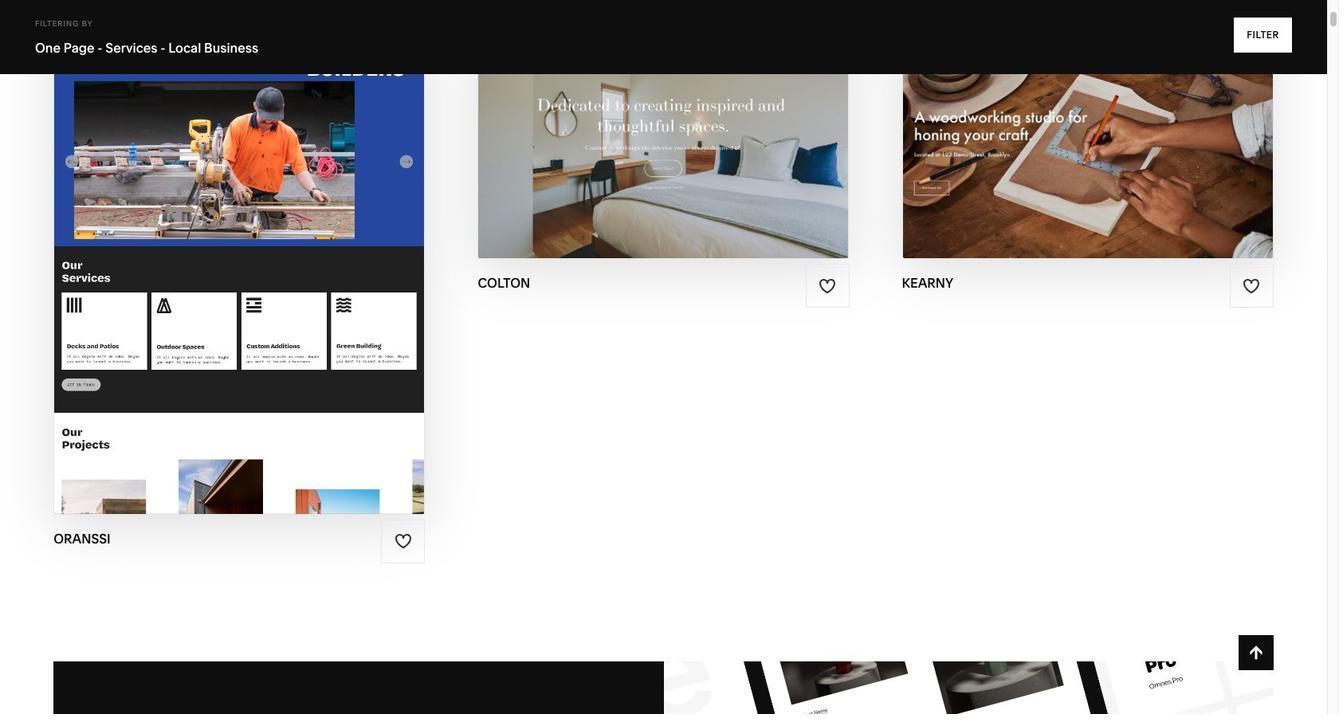 Task type: locate. For each thing, give the bounding box(es) containing it.
colton image
[[479, 21, 849, 259]]

back to top image
[[1248, 644, 1265, 662]]

kearny image
[[903, 21, 1273, 259]]



Task type: vqa. For each thing, say whether or not it's contained in the screenshot.
the Oranssi image
yes



Task type: describe. For each thing, give the bounding box(es) containing it.
add oranssi to your favorites list image
[[395, 533, 412, 550]]

oranssi image
[[54, 21, 424, 514]]

add colton to your favorites list image
[[819, 277, 836, 295]]

preview of building your own template image
[[664, 662, 1274, 714]]



